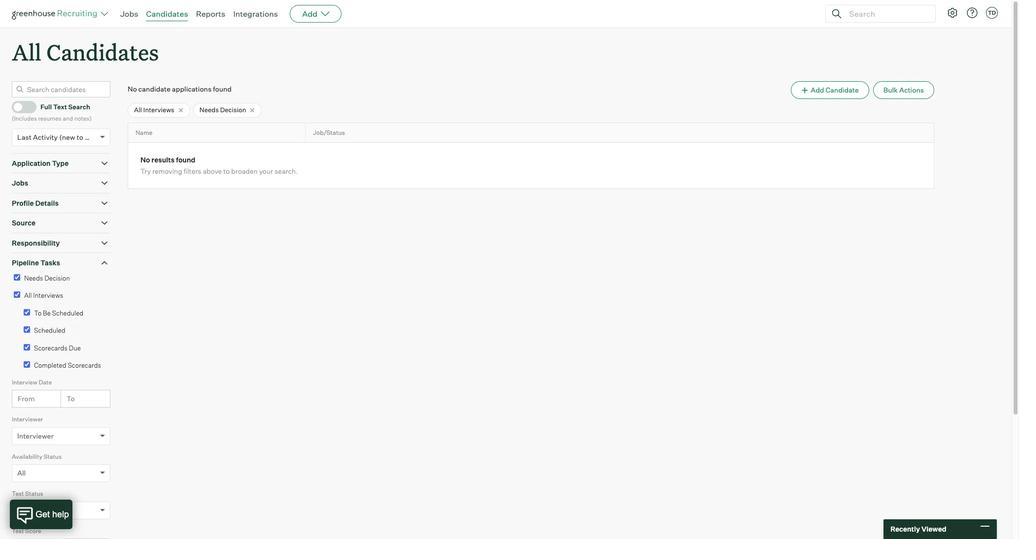 Task type: describe. For each thing, give the bounding box(es) containing it.
integrations link
[[233, 9, 278, 19]]

candidate
[[826, 86, 859, 94]]

td button
[[987, 7, 998, 19]]

profile details
[[12, 199, 59, 207]]

1 vertical spatial interviews
[[33, 292, 63, 300]]

all up name
[[134, 106, 142, 114]]

all inside availability status element
[[17, 469, 26, 478]]

0 vertical spatial candidates
[[146, 9, 188, 19]]

your
[[259, 167, 273, 176]]

pipeline
[[12, 259, 39, 267]]

recently viewed
[[891, 526, 947, 534]]

To Be Scheduled checkbox
[[24, 309, 30, 316]]

above
[[203, 167, 222, 176]]

be
[[43, 309, 51, 317]]

greenhouse recruiting image
[[12, 8, 101, 20]]

add candidate link
[[791, 81, 870, 99]]

tasks
[[40, 259, 60, 267]]

actions
[[900, 86, 924, 94]]

interviewer element
[[12, 415, 110, 452]]

all candidates
[[12, 37, 159, 67]]

bulk actions link
[[873, 81, 935, 99]]

completed
[[34, 362, 66, 370]]

1 vertical spatial candidates
[[46, 37, 159, 67]]

no for no candidate applications found
[[128, 85, 137, 93]]

0 vertical spatial needs
[[200, 106, 219, 114]]

name
[[136, 129, 152, 137]]

applications
[[172, 85, 212, 93]]

profile
[[12, 199, 34, 207]]

1 vertical spatial test
[[17, 507, 31, 515]]

pipeline tasks
[[12, 259, 60, 267]]

0 vertical spatial scheduled
[[52, 309, 83, 317]]

date
[[39, 379, 52, 386]]

last activity (new to old)
[[17, 133, 98, 141]]

1 vertical spatial scheduled
[[34, 327, 65, 335]]

bulk actions
[[884, 86, 924, 94]]

1 vertical spatial scorecards
[[68, 362, 101, 370]]

td button
[[985, 5, 1000, 21]]

resumes
[[38, 115, 61, 122]]

2 vertical spatial status
[[33, 507, 54, 515]]

status for all
[[44, 453, 62, 461]]

interview date
[[12, 379, 52, 386]]

Search text field
[[847, 7, 927, 21]]

activity
[[33, 133, 58, 141]]

all down the greenhouse recruiting image
[[12, 37, 41, 67]]

full text search (includes resumes and notes)
[[12, 103, 92, 122]]

(includes
[[12, 115, 37, 122]]

interview
[[12, 379, 37, 386]]

td
[[988, 9, 996, 16]]

(new
[[59, 133, 75, 141]]

full
[[40, 103, 52, 111]]

test score
[[12, 528, 41, 535]]

availability status element
[[12, 452, 110, 490]]

to inside the "no results found try removing filters above to broaden your search."
[[223, 167, 230, 176]]

integrations
[[233, 9, 278, 19]]

no results found try removing filters above to broaden your search.
[[141, 156, 298, 176]]

status for test status
[[25, 491, 43, 498]]

filters
[[184, 167, 201, 176]]

candidate
[[138, 85, 171, 93]]

2 vertical spatial test
[[12, 528, 24, 535]]

score
[[25, 528, 41, 535]]

results
[[151, 156, 175, 164]]

add for add candidate
[[811, 86, 825, 94]]

removing
[[152, 167, 182, 176]]

to be scheduled
[[34, 309, 83, 317]]

test status element
[[12, 490, 110, 527]]

last activity (new to old) option
[[17, 133, 98, 141]]

1 horizontal spatial jobs
[[120, 9, 138, 19]]

availability status
[[12, 453, 62, 461]]

search.
[[275, 167, 298, 176]]



Task type: locate. For each thing, give the bounding box(es) containing it.
found
[[213, 85, 232, 93], [176, 156, 195, 164]]

decision
[[220, 106, 246, 114], [44, 274, 70, 282]]

application type
[[12, 159, 69, 167]]

needs down applications
[[200, 106, 219, 114]]

scorecards
[[34, 344, 67, 352], [68, 362, 101, 370]]

0 vertical spatial status
[[44, 453, 62, 461]]

jobs
[[120, 9, 138, 19], [12, 179, 28, 187]]

to left "be"
[[34, 309, 42, 317]]

1 horizontal spatial all interviews
[[134, 106, 174, 114]]

0 vertical spatial no
[[128, 85, 137, 93]]

from
[[18, 395, 35, 403]]

candidates
[[146, 9, 188, 19], [46, 37, 159, 67]]

1 vertical spatial status
[[25, 491, 43, 498]]

needs
[[200, 106, 219, 114], [24, 274, 43, 282]]

scheduled down "be"
[[34, 327, 65, 335]]

1 vertical spatial add
[[811, 86, 825, 94]]

reports
[[196, 9, 225, 19]]

job/status
[[313, 129, 345, 137]]

to
[[34, 309, 42, 317], [67, 395, 75, 403]]

1 vertical spatial needs decision
[[24, 274, 70, 282]]

source
[[12, 219, 36, 227]]

interviewer down from
[[12, 416, 43, 424]]

all interviews up "be"
[[24, 292, 63, 300]]

to right above
[[223, 167, 230, 176]]

bulk
[[884, 86, 898, 94]]

viewed
[[922, 526, 947, 534]]

add button
[[290, 5, 342, 23]]

Needs Decision checkbox
[[14, 274, 20, 281]]

interviewer
[[12, 416, 43, 424], [17, 432, 54, 441]]

candidates down jobs link
[[46, 37, 159, 67]]

and
[[63, 115, 73, 122]]

0 horizontal spatial scorecards
[[34, 344, 67, 352]]

completed scorecards
[[34, 362, 101, 370]]

needs down the 'pipeline tasks'
[[24, 274, 43, 282]]

type
[[52, 159, 69, 167]]

1 vertical spatial to
[[223, 167, 230, 176]]

notes)
[[74, 115, 92, 122]]

configure image
[[947, 7, 959, 19]]

test status up score
[[17, 507, 54, 515]]

jobs left candidates link
[[120, 9, 138, 19]]

broaden
[[231, 167, 258, 176]]

status
[[44, 453, 62, 461], [25, 491, 43, 498], [33, 507, 54, 515]]

all interviews
[[134, 106, 174, 114], [24, 292, 63, 300]]

0 vertical spatial jobs
[[120, 9, 138, 19]]

0 horizontal spatial decision
[[44, 274, 70, 282]]

recently
[[891, 526, 920, 534]]

0 horizontal spatial to
[[34, 309, 42, 317]]

old)
[[85, 133, 98, 141]]

1 horizontal spatial needs
[[200, 106, 219, 114]]

1 vertical spatial needs
[[24, 274, 43, 282]]

to left old) in the top left of the page
[[77, 133, 83, 141]]

test
[[12, 491, 24, 498], [17, 507, 31, 515], [12, 528, 24, 535]]

1 horizontal spatial decision
[[220, 106, 246, 114]]

scorecards due
[[34, 344, 81, 352]]

jobs link
[[120, 9, 138, 19]]

no up try
[[141, 156, 150, 164]]

1 horizontal spatial found
[[213, 85, 232, 93]]

all
[[12, 37, 41, 67], [134, 106, 142, 114], [24, 292, 32, 300], [17, 469, 26, 478]]

no
[[128, 85, 137, 93], [141, 156, 150, 164]]

interviewer up availability status
[[17, 432, 54, 441]]

All Interviews checkbox
[[14, 292, 20, 298]]

status up score
[[33, 507, 54, 515]]

1 vertical spatial found
[[176, 156, 195, 164]]

no candidate applications found
[[128, 85, 232, 93]]

responsibility
[[12, 239, 60, 247]]

0 horizontal spatial needs decision
[[24, 274, 70, 282]]

0 vertical spatial needs decision
[[200, 106, 246, 114]]

candidates link
[[146, 9, 188, 19]]

1 vertical spatial test status
[[17, 507, 54, 515]]

add for add
[[302, 9, 318, 19]]

status down availability status element
[[25, 491, 43, 498]]

0 vertical spatial test
[[12, 491, 24, 498]]

all right the all interviews "checkbox"
[[24, 292, 32, 300]]

Scheduled checkbox
[[24, 327, 30, 333]]

test status down 'availability'
[[12, 491, 43, 498]]

no left candidate on the left top of the page
[[128, 85, 137, 93]]

due
[[69, 344, 81, 352]]

add candidate
[[811, 86, 859, 94]]

found inside the "no results found try removing filters above to broaden your search."
[[176, 156, 195, 164]]

to
[[77, 133, 83, 141], [223, 167, 230, 176]]

test status
[[12, 491, 43, 498], [17, 507, 54, 515]]

found up filters
[[176, 156, 195, 164]]

all down 'availability'
[[17, 469, 26, 478]]

application
[[12, 159, 51, 167]]

0 vertical spatial to
[[77, 133, 83, 141]]

1 vertical spatial all interviews
[[24, 292, 63, 300]]

0 vertical spatial interviewer
[[12, 416, 43, 424]]

no for no results found try removing filters above to broaden your search.
[[141, 156, 150, 164]]

1 vertical spatial interviewer
[[17, 432, 54, 441]]

needs decision down applications
[[200, 106, 246, 114]]

availability
[[12, 453, 42, 461]]

0 horizontal spatial no
[[128, 85, 137, 93]]

interviews
[[143, 106, 174, 114], [33, 292, 63, 300]]

found right applications
[[213, 85, 232, 93]]

0 vertical spatial scorecards
[[34, 344, 67, 352]]

to for to
[[67, 395, 75, 403]]

status down interviewer element
[[44, 453, 62, 461]]

add inside 'popup button'
[[302, 9, 318, 19]]

0 vertical spatial add
[[302, 9, 318, 19]]

scheduled right "be"
[[52, 309, 83, 317]]

1 vertical spatial jobs
[[12, 179, 28, 187]]

0 horizontal spatial jobs
[[12, 179, 28, 187]]

0 vertical spatial interviews
[[143, 106, 174, 114]]

text
[[53, 103, 67, 111]]

1 horizontal spatial interviews
[[143, 106, 174, 114]]

Search candidates field
[[12, 81, 110, 98]]

add
[[302, 9, 318, 19], [811, 86, 825, 94]]

details
[[35, 199, 59, 207]]

to down completed scorecards
[[67, 395, 75, 403]]

1 horizontal spatial add
[[811, 86, 825, 94]]

try
[[141, 167, 151, 176]]

1 vertical spatial no
[[141, 156, 150, 164]]

1 horizontal spatial to
[[67, 395, 75, 403]]

0 vertical spatial test status
[[12, 491, 43, 498]]

1 horizontal spatial scorecards
[[68, 362, 101, 370]]

candidates right jobs link
[[146, 9, 188, 19]]

1 horizontal spatial no
[[141, 156, 150, 164]]

0 horizontal spatial interviews
[[33, 292, 63, 300]]

1 vertical spatial decision
[[44, 274, 70, 282]]

0 vertical spatial all interviews
[[134, 106, 174, 114]]

0 horizontal spatial all interviews
[[24, 292, 63, 300]]

0 vertical spatial decision
[[220, 106, 246, 114]]

scheduled
[[52, 309, 83, 317], [34, 327, 65, 335]]

1 vertical spatial to
[[67, 395, 75, 403]]

to for to be scheduled
[[34, 309, 42, 317]]

1 horizontal spatial to
[[223, 167, 230, 176]]

Scorecards Due checkbox
[[24, 344, 30, 351]]

search
[[68, 103, 90, 111]]

jobs up profile
[[12, 179, 28, 187]]

no inside the "no results found try removing filters above to broaden your search."
[[141, 156, 150, 164]]

Score number field
[[64, 539, 110, 540]]

interviews up "be"
[[33, 292, 63, 300]]

all interviews down candidate on the left top of the page
[[134, 106, 174, 114]]

0 horizontal spatial needs
[[24, 274, 43, 282]]

checkmark image
[[16, 103, 24, 110]]

Completed Scorecards checkbox
[[24, 362, 30, 368]]

needs decision down tasks
[[24, 274, 70, 282]]

1 horizontal spatial needs decision
[[200, 106, 246, 114]]

last
[[17, 133, 31, 141]]

scorecards up completed
[[34, 344, 67, 352]]

0 horizontal spatial add
[[302, 9, 318, 19]]

interviews down candidate on the left top of the page
[[143, 106, 174, 114]]

needs decision
[[200, 106, 246, 114], [24, 274, 70, 282]]

0 horizontal spatial to
[[77, 133, 83, 141]]

scorecards down due
[[68, 362, 101, 370]]

0 horizontal spatial found
[[176, 156, 195, 164]]

reports link
[[196, 9, 225, 19]]

0 vertical spatial to
[[34, 309, 42, 317]]

0 vertical spatial found
[[213, 85, 232, 93]]



Task type: vqa. For each thing, say whether or not it's contained in the screenshot.
the topmost Interviewer
yes



